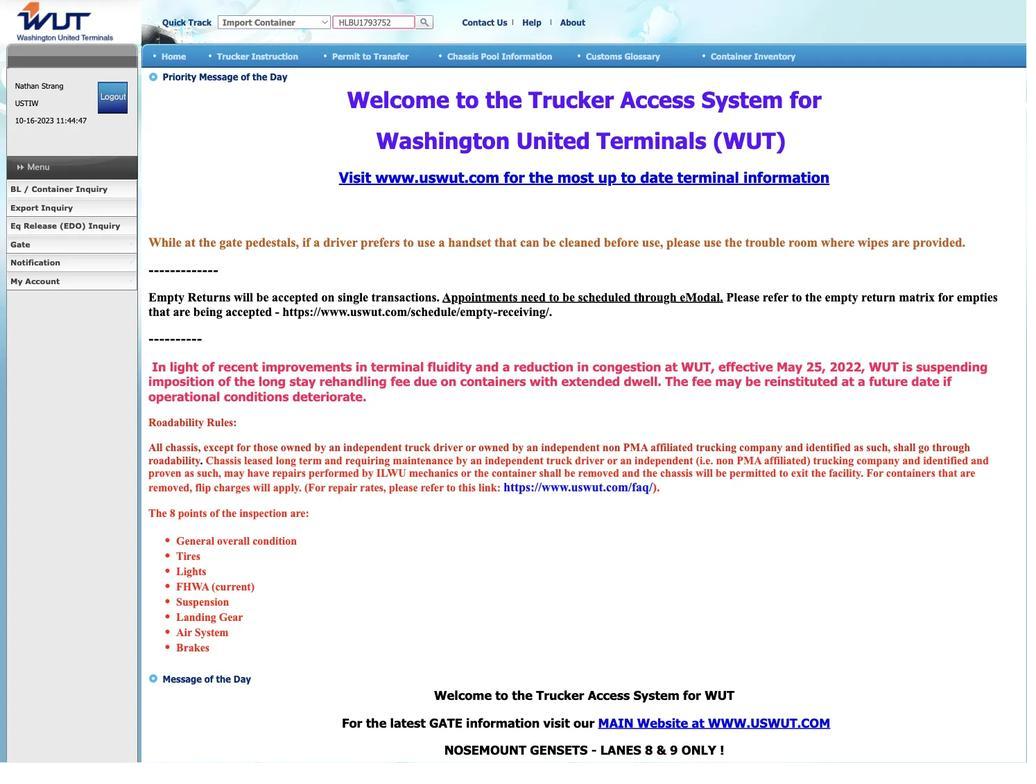 Task type: vqa. For each thing, say whether or not it's contained in the screenshot.
contact us
yes



Task type: locate. For each thing, give the bounding box(es) containing it.
2023
[[37, 116, 54, 125]]

about
[[560, 17, 585, 27]]

export inquiry
[[10, 203, 73, 212]]

inquiry
[[76, 184, 108, 194], [41, 203, 73, 212], [88, 221, 120, 231]]

None text field
[[332, 15, 415, 29]]

16-
[[26, 116, 37, 125]]

0 vertical spatial inquiry
[[76, 184, 108, 194]]

login image
[[98, 82, 128, 114]]

gate
[[10, 240, 30, 249]]

2 vertical spatial inquiry
[[88, 221, 120, 231]]

notification link
[[6, 254, 137, 272]]

container up the export inquiry
[[32, 184, 73, 194]]

10-
[[15, 116, 26, 125]]

instruction
[[251, 51, 298, 61]]

container
[[711, 51, 752, 61], [32, 184, 73, 194]]

bl / container inquiry
[[10, 184, 108, 194]]

inquiry for container
[[76, 184, 108, 194]]

1 horizontal spatial container
[[711, 51, 752, 61]]

inquiry down bl / container inquiry
[[41, 203, 73, 212]]

pool
[[481, 51, 499, 61]]

release
[[24, 221, 57, 231]]

chassis pool information
[[447, 51, 552, 61]]

my account link
[[6, 272, 137, 291]]

customs
[[586, 51, 622, 61]]

10-16-2023 11:44:47
[[15, 116, 87, 125]]

nathan
[[15, 81, 39, 91]]

about link
[[560, 17, 585, 27]]

container inventory
[[711, 51, 796, 61]]

inquiry up export inquiry link
[[76, 184, 108, 194]]

export inquiry link
[[6, 199, 137, 217]]

inquiry right "(edo)"
[[88, 221, 120, 231]]

0 vertical spatial container
[[711, 51, 752, 61]]

help
[[522, 17, 541, 27]]

bl
[[10, 184, 21, 194]]

customs glossary
[[586, 51, 660, 61]]

ustiw
[[15, 98, 38, 108]]

track
[[188, 17, 211, 27]]

notification
[[10, 258, 60, 267]]

account
[[25, 276, 60, 286]]

container left inventory
[[711, 51, 752, 61]]

export
[[10, 203, 39, 212]]

0 horizontal spatial container
[[32, 184, 73, 194]]

contact us
[[462, 17, 507, 27]]

chassis
[[447, 51, 479, 61]]

gate link
[[6, 235, 137, 254]]



Task type: describe. For each thing, give the bounding box(es) containing it.
glossary
[[624, 51, 660, 61]]

permit
[[332, 51, 360, 61]]

eq release (edo) inquiry link
[[6, 217, 137, 235]]

contact us link
[[462, 17, 507, 27]]

strang
[[42, 81, 63, 91]]

1 vertical spatial container
[[32, 184, 73, 194]]

inquiry for (edo)
[[88, 221, 120, 231]]

11:44:47
[[56, 116, 87, 125]]

nathan strang
[[15, 81, 63, 91]]

to
[[363, 51, 371, 61]]

bl / container inquiry link
[[6, 180, 137, 199]]

quick track
[[162, 17, 211, 27]]

(edo)
[[60, 221, 86, 231]]

help link
[[522, 17, 541, 27]]

my
[[10, 276, 23, 286]]

us
[[497, 17, 507, 27]]

eq release (edo) inquiry
[[10, 221, 120, 231]]

trucker
[[217, 51, 249, 61]]

home
[[162, 51, 186, 61]]

my account
[[10, 276, 60, 286]]

trucker instruction
[[217, 51, 298, 61]]

permit to transfer
[[332, 51, 409, 61]]

contact
[[462, 17, 494, 27]]

inventory
[[754, 51, 796, 61]]

/
[[24, 184, 29, 194]]

eq
[[10, 221, 21, 231]]

quick
[[162, 17, 186, 27]]

transfer
[[374, 51, 409, 61]]

1 vertical spatial inquiry
[[41, 203, 73, 212]]

information
[[502, 51, 552, 61]]



